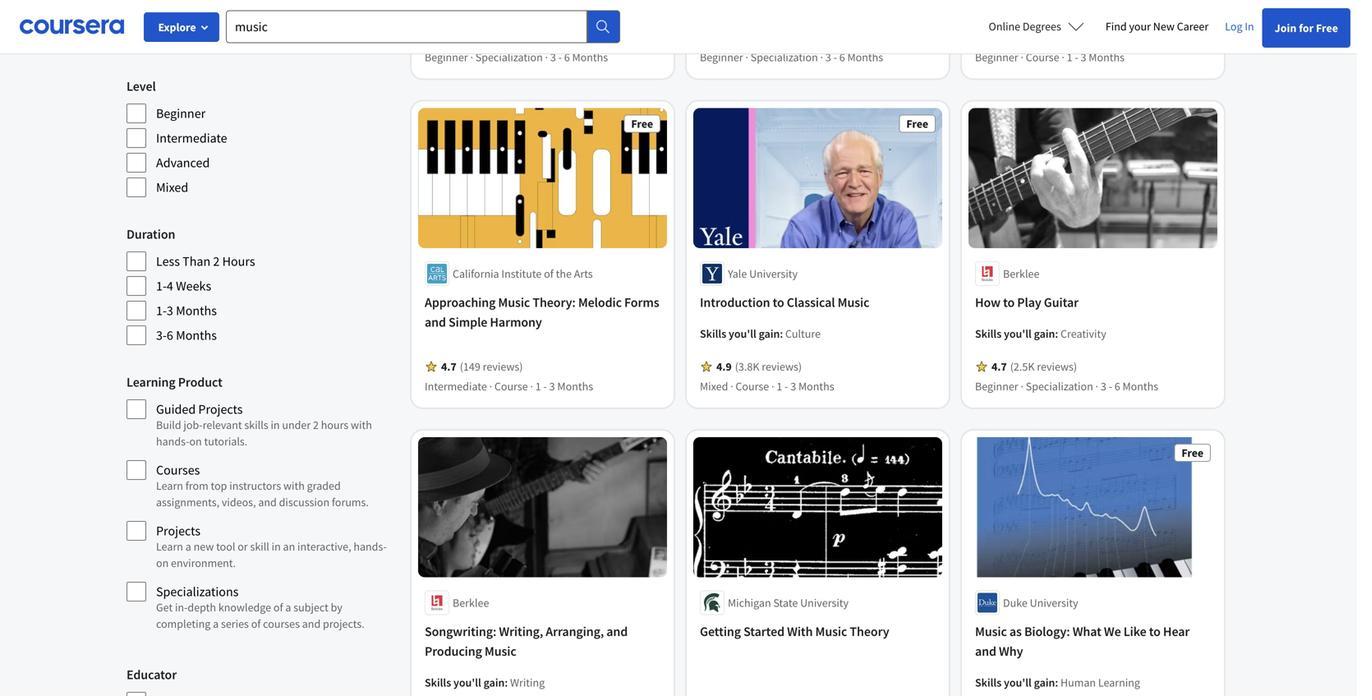 Task type: locate. For each thing, give the bounding box(es) containing it.
1
[[1067, 50, 1073, 64], [536, 379, 541, 394], [777, 379, 783, 394]]

approaching music theory: melodic forms and simple harmony
[[425, 294, 660, 330]]

learn
[[156, 478, 183, 493], [156, 539, 183, 554]]

with
[[788, 623, 813, 640]]

to inside introduction to classical music link
[[773, 294, 785, 311]]

reviews) inside 4.5 (1.7k reviews) beginner · course · 1 - 3 months
[[1037, 30, 1078, 45]]

hands- for guided projects
[[156, 434, 189, 449]]

of left the
[[544, 266, 554, 281]]

1 learn from the top
[[156, 478, 183, 493]]

1 vertical spatial intermediate
[[425, 379, 487, 394]]

1 horizontal spatial 1
[[777, 379, 783, 394]]

to inside how to play guitar link
[[1004, 294, 1015, 311]]

learn inside learn from top instructors with graded assignments, videos, and discussion forums.
[[156, 478, 183, 493]]

course down the (1.7k
[[1026, 50, 1060, 64]]

to right like on the right of page
[[1150, 623, 1161, 640]]

1 horizontal spatial specialization
[[751, 50, 818, 64]]

2 horizontal spatial 1
[[1067, 50, 1073, 64]]

culture
[[786, 326, 821, 341]]

the
[[556, 266, 572, 281]]

find
[[1106, 19, 1127, 34]]

0 horizontal spatial course
[[495, 379, 528, 394]]

0 horizontal spatial learning
[[127, 374, 176, 390]]

to left play
[[1004, 294, 1015, 311]]

less than 2 hours
[[156, 253, 255, 270]]

free for music as biology: what we like to hear and why
[[1182, 445, 1204, 460]]

and down approaching
[[425, 314, 446, 330]]

yale university
[[728, 266, 798, 281]]

intermediate for intermediate
[[156, 130, 227, 146]]

university up biology:
[[1030, 595, 1079, 610]]

and inside learn from top instructors with graded assignments, videos, and discussion forums.
[[258, 495, 277, 510]]

2 horizontal spatial beginner · specialization · 3 - 6 months
[[976, 379, 1159, 394]]

job-
[[184, 418, 203, 432]]

0 horizontal spatial a
[[186, 539, 191, 554]]

1 horizontal spatial berklee
[[1004, 266, 1040, 281]]

music up the harmony
[[498, 294, 530, 311]]

of up courses
[[274, 600, 283, 615]]

1 horizontal spatial on
[[189, 434, 202, 449]]

environment.
[[171, 556, 236, 570]]

hands- inside build job-relevant skills in under 2 hours with hands-on tutorials.
[[156, 434, 189, 449]]

skills down the how
[[976, 326, 1002, 341]]

1 4.7 from the left
[[441, 359, 457, 374]]

and inside get in-depth knowledge of a subject by completing a series of courses and projects.
[[302, 616, 321, 631]]

reviews) right (2.9k
[[487, 30, 527, 45]]

projects up tutorials.
[[198, 401, 243, 418]]

2
[[213, 253, 220, 270], [313, 418, 319, 432]]

1 down 4.9 (3.8k reviews)
[[777, 379, 783, 394]]

and
[[425, 314, 446, 330], [258, 495, 277, 510], [302, 616, 321, 631], [607, 623, 628, 640], [976, 643, 997, 659]]

1 horizontal spatial intermediate
[[425, 379, 487, 394]]

1- down less
[[156, 278, 167, 294]]

for
[[1300, 21, 1314, 35]]

by
[[331, 600, 343, 615]]

2 1- from the top
[[156, 302, 167, 319]]

get in-depth knowledge of a subject by completing a series of courses and projects.
[[156, 600, 365, 631]]

skills for music as biology: what we like to hear and why
[[976, 675, 1002, 690]]

0 horizontal spatial 4.7
[[441, 359, 457, 374]]

0 vertical spatial 1-
[[156, 278, 167, 294]]

beginner · specialization · 3 - 6 months for 4.7 (2.5k reviews)
[[976, 379, 1159, 394]]

reviews) for (149
[[483, 359, 523, 374]]

hands- right "interactive,"
[[354, 539, 387, 554]]

3
[[551, 50, 556, 64], [826, 50, 832, 64], [1081, 50, 1087, 64], [167, 302, 173, 319], [550, 379, 555, 394], [791, 379, 797, 394], [1101, 379, 1107, 394]]

duration group
[[127, 224, 395, 346]]

learning up guided
[[127, 374, 176, 390]]

a left series
[[213, 616, 219, 631]]

learn left new
[[156, 539, 183, 554]]

what
[[1073, 623, 1102, 640]]

gain for music
[[1034, 675, 1056, 690]]

0 horizontal spatial 1
[[536, 379, 541, 394]]

2 left hours
[[313, 418, 319, 432]]

0 vertical spatial a
[[186, 539, 191, 554]]

assignments,
[[156, 495, 220, 510]]

with right hours
[[351, 418, 372, 432]]

projects
[[198, 401, 243, 418], [156, 523, 201, 539]]

berklee up songwriting:
[[453, 595, 489, 610]]

2 horizontal spatial university
[[1030, 595, 1079, 610]]

you'll
[[729, 326, 757, 341], [1004, 326, 1032, 341], [454, 675, 481, 690], [1004, 675, 1032, 690]]

or
[[238, 539, 248, 554]]

free
[[1317, 21, 1339, 35], [632, 116, 653, 131], [907, 116, 929, 131], [1182, 445, 1204, 460]]

top
[[211, 478, 227, 493]]

1 vertical spatial on
[[156, 556, 169, 570]]

skills for introduction to classical music
[[700, 326, 727, 341]]

online degrees
[[989, 19, 1062, 34]]

introduction
[[700, 294, 771, 311]]

0 horizontal spatial to
[[773, 294, 785, 311]]

on inside build job-relevant skills in under 2 hours with hands-on tutorials.
[[189, 434, 202, 449]]

and right the arranging,
[[607, 623, 628, 640]]

0 horizontal spatial beginner · specialization · 3 - 6 months
[[425, 50, 608, 64]]

new
[[1154, 19, 1175, 34]]

university up introduction to classical music
[[750, 266, 798, 281]]

biology:
[[1025, 623, 1071, 640]]

course down 4.7 (149 reviews)
[[495, 379, 528, 394]]

0 horizontal spatial berklee
[[453, 595, 489, 610]]

how
[[976, 294, 1001, 311]]

1 vertical spatial hands-
[[354, 539, 387, 554]]

0 vertical spatial of
[[544, 266, 554, 281]]

on down job- on the bottom of the page
[[189, 434, 202, 449]]

reviews) up the intermediate · course · 1 - 3 months
[[483, 359, 523, 374]]

berklee up how to play guitar
[[1004, 266, 1040, 281]]

1 horizontal spatial of
[[274, 600, 283, 615]]

to left classical
[[773, 294, 785, 311]]

with inside build job-relevant skills in under 2 hours with hands-on tutorials.
[[351, 418, 372, 432]]

intermediate for intermediate · course · 1 - 3 months
[[425, 379, 487, 394]]

1 vertical spatial learn
[[156, 539, 183, 554]]

of down knowledge
[[251, 616, 261, 631]]

subject
[[294, 600, 329, 615]]

career
[[1178, 19, 1209, 34]]

2 inside duration group
[[213, 253, 220, 270]]

skills down producing
[[425, 675, 451, 690]]

reviews) for (2.9k
[[487, 30, 527, 45]]

reviews) for (2.5k
[[1037, 359, 1078, 374]]

skills down the why
[[976, 675, 1002, 690]]

classical
[[787, 294, 836, 311]]

reviews) for (3.8k
[[762, 359, 802, 374]]

gain
[[759, 326, 780, 341], [1034, 326, 1056, 341], [484, 675, 505, 690], [1034, 675, 1056, 690]]

-
[[559, 50, 562, 64], [834, 50, 838, 64], [1075, 50, 1079, 64], [544, 379, 547, 394], [785, 379, 789, 394], [1109, 379, 1113, 394]]

2 horizontal spatial of
[[544, 266, 554, 281]]

1 vertical spatial with
[[284, 478, 305, 493]]

music left as
[[976, 623, 1008, 640]]

1 horizontal spatial a
[[213, 616, 219, 631]]

berklee for to
[[1004, 266, 1040, 281]]

1- for 3
[[156, 302, 167, 319]]

specialization for 4.7 (2.5k reviews)
[[1026, 379, 1094, 394]]

0 vertical spatial 2
[[213, 253, 220, 270]]

0 vertical spatial intermediate
[[156, 130, 227, 146]]

1 1- from the top
[[156, 278, 167, 294]]

skills you'll gain : creativity
[[976, 326, 1107, 341]]

level
[[127, 78, 156, 95]]

4.7 for 4.7 (2.5k reviews)
[[992, 359, 1007, 374]]

1 horizontal spatial to
[[1004, 294, 1015, 311]]

in left an
[[272, 539, 281, 554]]

1 horizontal spatial 4.7
[[992, 359, 1007, 374]]

beginner · specialization · 3 - 6 months for 4.8 (2.9k reviews)
[[425, 50, 608, 64]]

: left the human
[[1056, 675, 1059, 690]]

and inside the songwriting: writing, arranging, and producing music
[[607, 623, 628, 640]]

and down the instructors
[[258, 495, 277, 510]]

projects.
[[323, 616, 365, 631]]

4.7 left (149
[[441, 359, 457, 374]]

1 horizontal spatial with
[[351, 418, 372, 432]]

0 vertical spatial on
[[189, 434, 202, 449]]

3-6 months
[[156, 327, 217, 344]]

find your new career
[[1106, 19, 1209, 34]]

1 vertical spatial of
[[274, 600, 283, 615]]

0 horizontal spatial on
[[156, 556, 169, 570]]

human
[[1061, 675, 1097, 690]]

course down (3.8k
[[736, 379, 770, 394]]

0 vertical spatial mixed
[[156, 179, 188, 196]]

4.8
[[441, 30, 457, 45]]

(3.8k
[[735, 359, 760, 374]]

(1.7k
[[1011, 30, 1035, 45]]

music right with
[[816, 623, 848, 640]]

you'll down the why
[[1004, 675, 1032, 690]]

- for 4.7 (2.5k reviews)
[[1109, 379, 1113, 394]]

a inside learn a new tool or skill in an interactive, hands- on environment.
[[186, 539, 191, 554]]

1 for intermediate · course · 1 - 3 months
[[536, 379, 541, 394]]

university up getting started with music theory link
[[801, 595, 849, 610]]

berklee
[[1004, 266, 1040, 281], [453, 595, 489, 610]]

learn inside learn a new tool or skill in an interactive, hands- on environment.
[[156, 539, 183, 554]]

1 vertical spatial in
[[272, 539, 281, 554]]

courses
[[156, 462, 200, 478]]

0 horizontal spatial mixed
[[156, 179, 188, 196]]

completing
[[156, 616, 211, 631]]

0 horizontal spatial with
[[284, 478, 305, 493]]

mixed inside level group
[[156, 179, 188, 196]]

1 vertical spatial 1-
[[156, 302, 167, 319]]

relevant
[[203, 418, 242, 432]]

producing
[[425, 643, 482, 659]]

0 vertical spatial berklee
[[1004, 266, 1040, 281]]

1-4 weeks
[[156, 278, 211, 294]]

gain left culture
[[759, 326, 780, 341]]

2 horizontal spatial to
[[1150, 623, 1161, 640]]

0 vertical spatial in
[[271, 418, 280, 432]]

3-
[[156, 327, 167, 344]]

1 horizontal spatial 2
[[313, 418, 319, 432]]

intermediate up advanced
[[156, 130, 227, 146]]

0 horizontal spatial 2
[[213, 253, 220, 270]]

0 vertical spatial with
[[351, 418, 372, 432]]

1 for mixed · course · 1 - 3 months
[[777, 379, 783, 394]]

learn for courses
[[156, 478, 183, 493]]

2 horizontal spatial specialization
[[1026, 379, 1094, 394]]

4.7 (149 reviews)
[[441, 359, 523, 374]]

course for mixed · course · 1 - 3 months
[[736, 379, 770, 394]]

depth
[[188, 600, 216, 615]]

2 vertical spatial of
[[251, 616, 261, 631]]

educator group
[[127, 665, 395, 696]]

4.7 for 4.7 (149 reviews)
[[441, 359, 457, 374]]

coursera image
[[20, 13, 124, 40]]

theory
[[850, 623, 890, 640]]

1 down online degrees popup button
[[1067, 50, 1073, 64]]

reviews) right the (1.7k
[[1037, 30, 1078, 45]]

hear
[[1164, 623, 1190, 640]]

in-
[[175, 600, 188, 615]]

you'll down how to play guitar
[[1004, 326, 1032, 341]]

show more button
[[127, 30, 189, 50]]

: for classical
[[780, 326, 783, 341]]

university for introduction
[[750, 266, 798, 281]]

level group
[[127, 76, 395, 198]]

months
[[572, 50, 608, 64], [848, 50, 884, 64], [1089, 50, 1125, 64], [176, 302, 217, 319], [176, 327, 217, 344], [558, 379, 594, 394], [799, 379, 835, 394], [1123, 379, 1159, 394]]

learning right the human
[[1099, 675, 1141, 690]]

gain left writing
[[484, 675, 505, 690]]

course for intermediate · course · 1 - 3 months
[[495, 379, 528, 394]]

and left the why
[[976, 643, 997, 659]]

creativity
[[1061, 326, 1107, 341]]

and down the subject
[[302, 616, 321, 631]]

on inside learn a new tool or skill in an interactive, hands- on environment.
[[156, 556, 169, 570]]

0 horizontal spatial specialization
[[476, 50, 543, 64]]

in right skills
[[271, 418, 280, 432]]

0 horizontal spatial hands-
[[156, 434, 189, 449]]

1 vertical spatial a
[[286, 600, 291, 615]]

None search field
[[226, 10, 621, 43]]

learning product group
[[127, 372, 395, 639]]

6 inside duration group
[[167, 327, 173, 344]]

melodic
[[579, 294, 622, 311]]

0 vertical spatial learn
[[156, 478, 183, 493]]

2 learn from the top
[[156, 539, 183, 554]]

0 vertical spatial learning
[[127, 374, 176, 390]]

1-3 months
[[156, 302, 217, 319]]

1 down the harmony
[[536, 379, 541, 394]]

you'll for music
[[1004, 675, 1032, 690]]

: left creativity
[[1056, 326, 1059, 341]]

1 horizontal spatial learning
[[1099, 675, 1141, 690]]

4.8 (2.9k reviews)
[[441, 30, 527, 45]]

on left environment. in the bottom left of the page
[[156, 556, 169, 570]]

1 vertical spatial 2
[[313, 418, 319, 432]]

yale
[[728, 266, 747, 281]]

songwriting: writing, arranging, and producing music
[[425, 623, 628, 659]]

learn for projects
[[156, 539, 183, 554]]

: left culture
[[780, 326, 783, 341]]

a left new
[[186, 539, 191, 554]]

a up courses
[[286, 600, 291, 615]]

course inside 4.5 (1.7k reviews) beginner · course · 1 - 3 months
[[1026, 50, 1060, 64]]

with up the discussion
[[284, 478, 305, 493]]

duke
[[1004, 595, 1028, 610]]

intermediate down (149
[[425, 379, 487, 394]]

intermediate inside level group
[[156, 130, 227, 146]]

1 horizontal spatial course
[[736, 379, 770, 394]]

1- up 3-
[[156, 302, 167, 319]]

reviews) right the (2.5k
[[1037, 359, 1078, 374]]

free for introduction to classical music
[[907, 116, 929, 131]]

learn a new tool or skill in an interactive, hands- on environment.
[[156, 539, 387, 570]]

0 horizontal spatial intermediate
[[156, 130, 227, 146]]

you'll down introduction
[[729, 326, 757, 341]]

mixed
[[156, 179, 188, 196], [700, 379, 729, 394]]

you'll down producing
[[454, 675, 481, 690]]

hands- inside learn a new tool or skill in an interactive, hands- on environment.
[[354, 539, 387, 554]]

2 horizontal spatial course
[[1026, 50, 1060, 64]]

music
[[498, 294, 530, 311], [838, 294, 870, 311], [816, 623, 848, 640], [976, 623, 1008, 640], [485, 643, 517, 659]]

skills up 4.9
[[700, 326, 727, 341]]

hands-
[[156, 434, 189, 449], [354, 539, 387, 554]]

2 right than at the left of page
[[213, 253, 220, 270]]

skills
[[244, 418, 268, 432]]

writing,
[[499, 623, 543, 640]]

2 4.7 from the left
[[992, 359, 1007, 374]]

learn up the "assignments,"
[[156, 478, 183, 493]]

music inside approaching music theory: melodic forms and simple harmony
[[498, 294, 530, 311]]

gain left the human
[[1034, 675, 1056, 690]]

1 vertical spatial berklee
[[453, 595, 489, 610]]

gain up 4.7 (2.5k reviews) on the bottom of page
[[1034, 326, 1056, 341]]

2 vertical spatial a
[[213, 616, 219, 631]]

music down writing,
[[485, 643, 517, 659]]

join
[[1275, 21, 1297, 35]]

reviews) up mixed · course · 1 - 3 months
[[762, 359, 802, 374]]

projects down the "assignments,"
[[156, 523, 201, 539]]

introduction to classical music link
[[700, 293, 936, 312]]

and inside music as biology: what we like to hear and why
[[976, 643, 997, 659]]

0 horizontal spatial university
[[750, 266, 798, 281]]

1 horizontal spatial hands-
[[354, 539, 387, 554]]

1 vertical spatial projects
[[156, 523, 201, 539]]

in inside build job-relevant skills in under 2 hours with hands-on tutorials.
[[271, 418, 280, 432]]

hands- down build
[[156, 434, 189, 449]]

mixed down 4.9
[[700, 379, 729, 394]]

3 inside duration group
[[167, 302, 173, 319]]

1 vertical spatial mixed
[[700, 379, 729, 394]]

4.7 left the (2.5k
[[992, 359, 1007, 374]]

mixed down advanced
[[156, 179, 188, 196]]

1 horizontal spatial mixed
[[700, 379, 729, 394]]

0 vertical spatial hands-
[[156, 434, 189, 449]]

: left writing
[[505, 675, 508, 690]]



Task type: vqa. For each thing, say whether or not it's contained in the screenshot.
Arranging, :
yes



Task type: describe. For each thing, give the bounding box(es) containing it.
videos,
[[222, 495, 256, 510]]

to for how
[[1004, 294, 1015, 311]]

university for music
[[1030, 595, 1079, 610]]

explore
[[158, 20, 196, 35]]

4.5 (1.7k reviews) beginner · course · 1 - 3 months
[[976, 30, 1125, 64]]

join for free
[[1275, 21, 1339, 35]]

intermediate · course · 1 - 3 months
[[425, 379, 594, 394]]

california
[[453, 266, 499, 281]]

series
[[221, 616, 249, 631]]

- inside 4.5 (1.7k reviews) beginner · course · 1 - 3 months
[[1075, 50, 1079, 64]]

less
[[156, 253, 180, 270]]

: for play
[[1056, 326, 1059, 341]]

michigan state university
[[728, 595, 849, 610]]

gain for how
[[1034, 326, 1056, 341]]

your
[[1130, 19, 1152, 34]]

on for projects
[[156, 556, 169, 570]]

free inside join for free link
[[1317, 21, 1339, 35]]

skills for how to play guitar
[[976, 326, 1002, 341]]

1 horizontal spatial university
[[801, 595, 849, 610]]

learn from top instructors with graded assignments, videos, and discussion forums.
[[156, 478, 369, 510]]

gain for songwriting:
[[484, 675, 505, 690]]

to for introduction
[[773, 294, 785, 311]]

1 inside 4.5 (1.7k reviews) beginner · course · 1 - 3 months
[[1067, 50, 1073, 64]]

mixed · course · 1 - 3 months
[[700, 379, 835, 394]]

(2.5k
[[1011, 359, 1035, 374]]

writing
[[510, 675, 545, 690]]

: for arranging,
[[505, 675, 508, 690]]

4
[[167, 278, 173, 294]]

arts
[[574, 266, 593, 281]]

build job-relevant skills in under 2 hours with hands-on tutorials.
[[156, 418, 372, 449]]

why
[[1000, 643, 1024, 659]]

berklee for writing,
[[453, 595, 489, 610]]

get
[[156, 600, 173, 615]]

log in link
[[1217, 16, 1263, 36]]

1 horizontal spatial beginner · specialization · 3 - 6 months
[[700, 50, 884, 64]]

online
[[989, 19, 1021, 34]]

knowledge
[[218, 600, 271, 615]]

you'll for songwriting:
[[454, 675, 481, 690]]

in inside learn a new tool or skill in an interactive, hands- on environment.
[[272, 539, 281, 554]]

: for biology:
[[1056, 675, 1059, 690]]

show
[[127, 32, 157, 48]]

california institute of the arts
[[453, 266, 593, 281]]

- for 4.8 (2.9k reviews)
[[559, 50, 562, 64]]

product
[[178, 374, 223, 390]]

online degrees button
[[976, 8, 1098, 44]]

institute
[[502, 266, 542, 281]]

1- for 4
[[156, 278, 167, 294]]

educator
[[127, 667, 177, 683]]

build
[[156, 418, 181, 432]]

music inside the songwriting: writing, arranging, and producing music
[[485, 643, 517, 659]]

specializations
[[156, 584, 239, 600]]

degrees
[[1023, 19, 1062, 34]]

introduction to classical music
[[700, 294, 870, 311]]

interactive,
[[298, 539, 351, 554]]

guided projects
[[156, 401, 243, 418]]

free for approaching music theory: melodic forms and simple harmony
[[632, 116, 653, 131]]

arranging,
[[546, 623, 604, 640]]

algorithms
[[156, 5, 216, 21]]

What do you want to learn? text field
[[226, 10, 588, 43]]

beginner inside 4.5 (1.7k reviews) beginner · course · 1 - 3 months
[[976, 50, 1019, 64]]

2 inside build job-relevant skills in under 2 hours with hands-on tutorials.
[[313, 418, 319, 432]]

log
[[1226, 19, 1243, 34]]

beginner inside level group
[[156, 105, 206, 122]]

than
[[183, 253, 211, 270]]

show more
[[127, 32, 189, 48]]

how to play guitar
[[976, 294, 1079, 311]]

skills for songwriting: writing, arranging, and producing music
[[425, 675, 451, 690]]

log in
[[1226, 19, 1255, 34]]

as
[[1010, 623, 1022, 640]]

guided
[[156, 401, 196, 418]]

2 horizontal spatial a
[[286, 600, 291, 615]]

forms
[[625, 294, 660, 311]]

(2.9k
[[460, 30, 484, 45]]

- for 4.7 (149 reviews)
[[544, 379, 547, 394]]

skill
[[250, 539, 269, 554]]

0 horizontal spatial of
[[251, 616, 261, 631]]

mixed for mixed
[[156, 179, 188, 196]]

theory:
[[533, 294, 576, 311]]

like
[[1124, 623, 1147, 640]]

with inside learn from top instructors with graded assignments, videos, and discussion forums.
[[284, 478, 305, 493]]

state
[[774, 595, 798, 610]]

getting
[[700, 623, 741, 640]]

to inside music as biology: what we like to hear and why
[[1150, 623, 1161, 640]]

graded
[[307, 478, 341, 493]]

mixed for mixed · course · 1 - 3 months
[[700, 379, 729, 394]]

play
[[1018, 294, 1042, 311]]

learning product
[[127, 374, 223, 390]]

simple
[[449, 314, 488, 330]]

you'll for introduction
[[729, 326, 757, 341]]

specialization for 4.8 (2.9k reviews)
[[476, 50, 543, 64]]

gain for introduction
[[759, 326, 780, 341]]

tutorials.
[[204, 434, 248, 449]]

learning inside group
[[127, 374, 176, 390]]

on for guided projects
[[189, 434, 202, 449]]

3 inside 4.5 (1.7k reviews) beginner · course · 1 - 3 months
[[1081, 50, 1087, 64]]

4.9 (3.8k reviews)
[[717, 359, 802, 374]]

1 vertical spatial learning
[[1099, 675, 1141, 690]]

0 vertical spatial projects
[[198, 401, 243, 418]]

months inside 4.5 (1.7k reviews) beginner · course · 1 - 3 months
[[1089, 50, 1125, 64]]

advanced
[[156, 155, 210, 171]]

hands- for projects
[[354, 539, 387, 554]]

explore button
[[144, 12, 219, 42]]

more
[[160, 32, 189, 48]]

songwriting: writing, arranging, and producing music link
[[425, 622, 661, 661]]

and inside approaching music theory: melodic forms and simple harmony
[[425, 314, 446, 330]]

you'll for how
[[1004, 326, 1032, 341]]

4.7 (2.5k reviews)
[[992, 359, 1078, 374]]

songwriting:
[[425, 623, 497, 640]]

we
[[1105, 623, 1122, 640]]

getting started with music theory link
[[700, 622, 936, 641]]

approaching music theory: melodic forms and simple harmony link
[[425, 293, 661, 332]]

music inside music as biology: what we like to hear and why
[[976, 623, 1008, 640]]

how to play guitar link
[[976, 293, 1212, 312]]

find your new career link
[[1098, 16, 1217, 37]]

weeks
[[176, 278, 211, 294]]

from
[[186, 478, 209, 493]]

4.5
[[992, 30, 1007, 45]]

duke university
[[1004, 595, 1079, 610]]

getting started with music theory
[[700, 623, 890, 640]]

music right classical
[[838, 294, 870, 311]]

approaching
[[425, 294, 496, 311]]

reviews) for (1.7k
[[1037, 30, 1078, 45]]

join for free link
[[1263, 8, 1351, 48]]

- for 4.9 (3.8k reviews)
[[785, 379, 789, 394]]

guitar
[[1045, 294, 1079, 311]]



